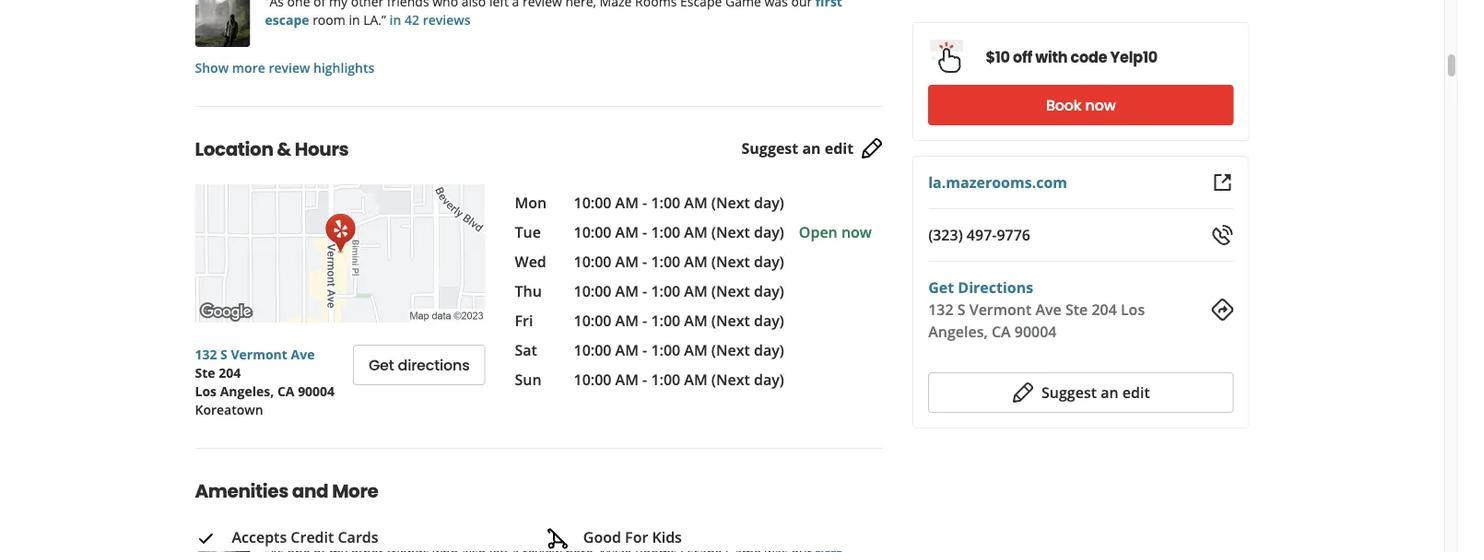 Task type: describe. For each thing, give the bounding box(es) containing it.
ave inside 132 s vermont ave ste 204 los angeles, ca 90004 koreatown
[[291, 345, 315, 363]]

fri
[[515, 311, 533, 330]]

now for open now
[[841, 222, 872, 242]]

24 pencil v2 image
[[1012, 382, 1034, 404]]

angeles, inside get directions 132 s vermont ave ste 204 los angeles, ca 90004
[[928, 322, 988, 341]]

mon
[[515, 193, 547, 212]]

10:00 am - 1:00 am (next day) for mon
[[574, 193, 784, 212]]

suggest inside location & hours element
[[742, 138, 798, 158]]

get directions 132 s vermont ave ste 204 los angeles, ca 90004
[[928, 277, 1145, 341]]

10:00 am - 1:00 am (next day) for tue
[[574, 222, 784, 242]]

book now
[[1046, 95, 1116, 116]]

get directions link
[[928, 277, 1033, 297]]

1:00 for sat
[[651, 340, 680, 360]]

now for book now
[[1085, 95, 1116, 116]]

9776
[[997, 225, 1030, 245]]

(next for thu
[[711, 281, 750, 301]]

42
[[405, 11, 419, 28]]

- for fri
[[642, 311, 647, 330]]

10:00 am - 1:00 am (next day) for sat
[[574, 340, 784, 360]]

497-
[[967, 225, 997, 245]]

accepts
[[232, 527, 287, 547]]

day) for fri
[[754, 311, 784, 330]]

ave inside get directions 132 s vermont ave ste 204 los angeles, ca 90004
[[1035, 300, 1062, 319]]

location
[[195, 136, 273, 162]]

1:00 for sun
[[651, 370, 680, 389]]

day) for sat
[[754, 340, 784, 360]]

show more review highlights
[[195, 59, 374, 76]]

la.mazerooms.com
[[928, 172, 1067, 192]]

location & hours
[[195, 136, 349, 162]]

directions
[[958, 277, 1033, 297]]

10:00 am - 1:00 am (next day) for sun
[[574, 370, 784, 389]]

directions
[[398, 355, 470, 376]]

thu
[[515, 281, 542, 301]]

wed
[[515, 252, 546, 271]]

credit
[[291, 527, 334, 547]]

book
[[1046, 95, 1082, 116]]

first escape button
[[265, 0, 842, 28]]

escape
[[265, 11, 309, 28]]

off
[[1013, 47, 1032, 68]]

132 inside get directions 132 s vermont ave ste 204 los angeles, ca 90004
[[928, 300, 954, 319]]

day) for wed
[[754, 252, 784, 271]]

tue
[[515, 222, 541, 242]]

amenities and more
[[195, 478, 378, 504]]

location & hours element
[[165, 106, 916, 418]]

highlights
[[313, 59, 374, 76]]

first escape
[[265, 0, 842, 28]]

in 42 reviews button
[[386, 11, 471, 28]]

la.
[[363, 11, 382, 28]]

10:00 am - 1:00 am (next day) for wed
[[574, 252, 784, 271]]

ste inside get directions 132 s vermont ave ste 204 los angeles, ca 90004
[[1065, 300, 1088, 319]]

koreatown
[[195, 400, 263, 418]]

24 kids v2 image
[[546, 528, 569, 550]]

get for get directions
[[369, 355, 394, 376]]

good for kids
[[583, 527, 682, 547]]

amenities
[[195, 478, 289, 504]]

$10 off with code yelp10
[[986, 47, 1158, 68]]

day) for sun
[[754, 370, 784, 389]]

(next for fri
[[711, 311, 750, 330]]

90004 inside get directions 132 s vermont ave ste 204 los angeles, ca 90004
[[1015, 322, 1057, 341]]

24 external link v2 image
[[1212, 171, 1234, 194]]

room
[[313, 11, 345, 28]]

1:00 for fri
[[651, 311, 680, 330]]

room in la. " in 42 reviews
[[309, 11, 471, 28]]

book now link
[[928, 85, 1234, 125]]

(next for mon
[[711, 193, 750, 212]]

los inside get directions 132 s vermont ave ste 204 los angeles, ca 90004
[[1121, 300, 1145, 319]]

(next for tue
[[711, 222, 750, 242]]

grace s. image
[[195, 0, 250, 47]]

an inside location & hours element
[[802, 138, 821, 158]]

"
[[382, 11, 386, 28]]

1 in from the left
[[349, 11, 360, 28]]

204 inside get directions 132 s vermont ave ste 204 los angeles, ca 90004
[[1092, 300, 1117, 319]]

day) for thu
[[754, 281, 784, 301]]

204 inside 132 s vermont ave ste 204 los angeles, ca 90004 koreatown
[[219, 364, 241, 381]]

more
[[232, 59, 265, 76]]

2 in from the left
[[390, 11, 401, 28]]

- for wed
[[642, 252, 647, 271]]

amenities and more element
[[165, 448, 898, 552]]

24 pencil v2 image
[[861, 138, 883, 160]]

vermont inside get directions 132 s vermont ave ste 204 los angeles, ca 90004
[[969, 300, 1032, 319]]



Task type: vqa. For each thing, say whether or not it's contained in the screenshot.
(2.3k
no



Task type: locate. For each thing, give the bounding box(es) containing it.
first
[[816, 0, 842, 10]]

ste up suggest an edit "button"
[[1065, 300, 1088, 319]]

0 horizontal spatial 132
[[195, 345, 217, 363]]

1 horizontal spatial los
[[1121, 300, 1145, 319]]

6 10:00 from the top
[[574, 340, 611, 360]]

day)
[[754, 193, 784, 212], [754, 222, 784, 242], [754, 252, 784, 271], [754, 281, 784, 301], [754, 311, 784, 330], [754, 340, 784, 360], [754, 370, 784, 389]]

1:00 for thu
[[651, 281, 680, 301]]

0 vertical spatial angeles,
[[928, 322, 988, 341]]

10:00 am - 1:00 am (next day)
[[574, 193, 784, 212], [574, 222, 784, 242], [574, 252, 784, 271], [574, 281, 784, 301], [574, 311, 784, 330], [574, 340, 784, 360], [574, 370, 784, 389]]

s down get directions link
[[957, 300, 965, 319]]

accepts credit cards
[[232, 527, 378, 547]]

sun
[[515, 370, 542, 389]]

10:00 right sun
[[574, 370, 611, 389]]

0 horizontal spatial vermont
[[231, 345, 287, 363]]

1 vertical spatial ave
[[291, 345, 315, 363]]

1 - from the top
[[642, 193, 647, 212]]

132 s vermont ave link
[[195, 345, 315, 363]]

7 - from the top
[[642, 370, 647, 389]]

1 vertical spatial an
[[1101, 383, 1119, 402]]

suggest an edit inside location & hours element
[[742, 138, 854, 158]]

0 horizontal spatial ave
[[291, 345, 315, 363]]

open
[[799, 222, 838, 242]]

10:00 right "sat"
[[574, 340, 611, 360]]

1:00
[[651, 193, 680, 212], [651, 222, 680, 242], [651, 252, 680, 271], [651, 281, 680, 301], [651, 311, 680, 330], [651, 340, 680, 360], [651, 370, 680, 389]]

get inside location & hours element
[[369, 355, 394, 376]]

204 down 132 s vermont ave link
[[219, 364, 241, 381]]

2 10:00 from the top
[[574, 222, 611, 242]]

1:00 for mon
[[651, 193, 680, 212]]

10:00 am - 1:00 am (next day) for thu
[[574, 281, 784, 301]]

10:00 for thu
[[574, 281, 611, 301]]

1 vertical spatial los
[[195, 382, 217, 400]]

suggest inside "button"
[[1041, 383, 1097, 402]]

204 up suggest an edit "button"
[[1092, 300, 1117, 319]]

(next for sun
[[711, 370, 750, 389]]

- for sat
[[642, 340, 647, 360]]

good
[[583, 527, 621, 547]]

1 horizontal spatial 90004
[[1015, 322, 1057, 341]]

suggest
[[742, 138, 798, 158], [1041, 383, 1097, 402]]

- for sun
[[642, 370, 647, 389]]

in left "la."
[[349, 11, 360, 28]]

7 10:00 am - 1:00 am (next day) from the top
[[574, 370, 784, 389]]

1 vertical spatial 204
[[219, 364, 241, 381]]

0 horizontal spatial suggest an edit
[[742, 138, 854, 158]]

more
[[332, 478, 378, 504]]

1 horizontal spatial angeles,
[[928, 322, 988, 341]]

ca down directions
[[992, 322, 1011, 341]]

1 horizontal spatial ave
[[1035, 300, 1062, 319]]

hours
[[295, 136, 349, 162]]

5 10:00 am - 1:00 am (next day) from the top
[[574, 311, 784, 330]]

10:00 right wed on the top of the page
[[574, 252, 611, 271]]

0 vertical spatial get
[[928, 277, 954, 297]]

in
[[349, 11, 360, 28], [390, 11, 401, 28]]

get
[[928, 277, 954, 297], [369, 355, 394, 376]]

132 s vermont ave ste 204 los angeles, ca 90004 koreatown
[[195, 345, 335, 418]]

s
[[957, 300, 965, 319], [220, 345, 227, 363]]

(next for sat
[[711, 340, 750, 360]]

0 horizontal spatial 204
[[219, 364, 241, 381]]

- for thu
[[642, 281, 647, 301]]

5 1:00 from the top
[[651, 311, 680, 330]]

0 horizontal spatial 90004
[[298, 382, 335, 400]]

2 (next from the top
[[711, 222, 750, 242]]

and
[[292, 478, 328, 504]]

1 vertical spatial s
[[220, 345, 227, 363]]

90004 inside 132 s vermont ave ste 204 los angeles, ca 90004 koreatown
[[298, 382, 335, 400]]

suggest an edit right 24 pencil v2 image
[[1041, 383, 1150, 402]]

4 1:00 from the top
[[651, 281, 680, 301]]

ca inside get directions 132 s vermont ave ste 204 los angeles, ca 90004
[[992, 322, 1011, 341]]

vermont inside 132 s vermont ave ste 204 los angeles, ca 90004 koreatown
[[231, 345, 287, 363]]

get for get directions 132 s vermont ave ste 204 los angeles, ca 90004
[[928, 277, 954, 297]]

132 down get directions link
[[928, 300, 954, 319]]

4 10:00 am - 1:00 am (next day) from the top
[[574, 281, 784, 301]]

angeles, down get directions link
[[928, 322, 988, 341]]

0 horizontal spatial angeles,
[[220, 382, 274, 400]]

0 vertical spatial ave
[[1035, 300, 1062, 319]]

now
[[1085, 95, 1116, 116], [841, 222, 872, 242]]

for
[[625, 527, 648, 547]]

1 vertical spatial 132
[[195, 345, 217, 363]]

0 vertical spatial now
[[1085, 95, 1116, 116]]

1 horizontal spatial an
[[1101, 383, 1119, 402]]

7 (next from the top
[[711, 370, 750, 389]]

1 horizontal spatial in
[[390, 11, 401, 28]]

angeles, inside 132 s vermont ave ste 204 los angeles, ca 90004 koreatown
[[220, 382, 274, 400]]

day) for tue
[[754, 222, 784, 242]]

7 1:00 from the top
[[651, 370, 680, 389]]

0 vertical spatial 204
[[1092, 300, 1117, 319]]

reviews
[[423, 11, 471, 28]]

suggest an edit
[[742, 138, 854, 158], [1041, 383, 1150, 402]]

1 vertical spatial get
[[369, 355, 394, 376]]

0 vertical spatial los
[[1121, 300, 1145, 319]]

(next for wed
[[711, 252, 750, 271]]

1 vertical spatial ca
[[277, 382, 294, 400]]

show more review highlights button
[[195, 58, 374, 77]]

6 10:00 am - 1:00 am (next day) from the top
[[574, 340, 784, 360]]

sat
[[515, 340, 537, 360]]

6 (next from the top
[[711, 340, 750, 360]]

get directions link
[[353, 345, 485, 385]]

-
[[642, 193, 647, 212], [642, 222, 647, 242], [642, 252, 647, 271], [642, 281, 647, 301], [642, 311, 647, 330], [642, 340, 647, 360], [642, 370, 647, 389]]

now inside location & hours element
[[841, 222, 872, 242]]

with
[[1035, 47, 1068, 68]]

132
[[928, 300, 954, 319], [195, 345, 217, 363]]

$10
[[986, 47, 1010, 68]]

6 1:00 from the top
[[651, 340, 680, 360]]

get directions
[[369, 355, 470, 376]]

2 1:00 from the top
[[651, 222, 680, 242]]

10:00 for tue
[[574, 222, 611, 242]]

1 10:00 am - 1:00 am (next day) from the top
[[574, 193, 784, 212]]

3 1:00 from the top
[[651, 252, 680, 271]]

open now
[[799, 222, 872, 242]]

10:00 for sun
[[574, 370, 611, 389]]

3 (next from the top
[[711, 252, 750, 271]]

am
[[615, 193, 639, 212], [684, 193, 708, 212], [615, 222, 639, 242], [684, 222, 708, 242], [615, 252, 639, 271], [684, 252, 708, 271], [615, 281, 639, 301], [684, 281, 708, 301], [615, 311, 639, 330], [684, 311, 708, 330], [615, 340, 639, 360], [684, 340, 708, 360], [615, 370, 639, 389], [684, 370, 708, 389]]

ca inside 132 s vermont ave ste 204 los angeles, ca 90004 koreatown
[[277, 382, 294, 400]]

10:00 right thu
[[574, 281, 611, 301]]

0 horizontal spatial now
[[841, 222, 872, 242]]

0 vertical spatial suggest an edit
[[742, 138, 854, 158]]

map image
[[195, 184, 485, 323]]

0 vertical spatial suggest
[[742, 138, 798, 158]]

ste inside 132 s vermont ave ste 204 los angeles, ca 90004 koreatown
[[195, 364, 215, 381]]

1 horizontal spatial ca
[[992, 322, 1011, 341]]

ste
[[1065, 300, 1088, 319], [195, 364, 215, 381]]

0 vertical spatial an
[[802, 138, 821, 158]]

2 day) from the top
[[754, 222, 784, 242]]

suggest an edit inside "button"
[[1041, 383, 1150, 402]]

6 - from the top
[[642, 340, 647, 360]]

1 horizontal spatial ste
[[1065, 300, 1088, 319]]

vermont down directions
[[969, 300, 1032, 319]]

angeles, up koreatown
[[220, 382, 274, 400]]

5 10:00 from the top
[[574, 311, 611, 330]]

3 day) from the top
[[754, 252, 784, 271]]

edit inside "button"
[[1122, 383, 1150, 402]]

4 - from the top
[[642, 281, 647, 301]]

0 horizontal spatial suggest
[[742, 138, 798, 158]]

now right "book"
[[1085, 95, 1116, 116]]

1 vertical spatial suggest an edit
[[1041, 383, 1150, 402]]

an left 24 pencil v2 icon on the top
[[802, 138, 821, 158]]

5 (next from the top
[[711, 311, 750, 330]]

10:00 right 'mon'
[[574, 193, 611, 212]]

suggest an edit button
[[928, 372, 1234, 413]]

7 10:00 from the top
[[574, 370, 611, 389]]

review
[[269, 59, 310, 76]]

kids
[[652, 527, 682, 547]]

10:00 for wed
[[574, 252, 611, 271]]

1 horizontal spatial s
[[957, 300, 965, 319]]

1 vertical spatial edit
[[1122, 383, 1150, 402]]

- for mon
[[642, 193, 647, 212]]

1 horizontal spatial edit
[[1122, 383, 1150, 402]]

0 vertical spatial 132
[[928, 300, 954, 319]]

4 10:00 from the top
[[574, 281, 611, 301]]

now right open
[[841, 222, 872, 242]]

1 horizontal spatial vermont
[[969, 300, 1032, 319]]

an right 24 pencil v2 image
[[1101, 383, 1119, 402]]

10:00 for fri
[[574, 311, 611, 330]]

3 - from the top
[[642, 252, 647, 271]]

suggest an edit left 24 pencil v2 icon on the top
[[742, 138, 854, 158]]

1 vertical spatial now
[[841, 222, 872, 242]]

0 vertical spatial s
[[957, 300, 965, 319]]

10:00 right the fri
[[574, 311, 611, 330]]

204
[[1092, 300, 1117, 319], [219, 364, 241, 381]]

los up koreatown
[[195, 382, 217, 400]]

1 day) from the top
[[754, 193, 784, 212]]

0 horizontal spatial edit
[[825, 138, 854, 158]]

angeles,
[[928, 322, 988, 341], [220, 382, 274, 400]]

s inside 132 s vermont ave ste 204 los angeles, ca 90004 koreatown
[[220, 345, 227, 363]]

0 horizontal spatial an
[[802, 138, 821, 158]]

5 day) from the top
[[754, 311, 784, 330]]

2 10:00 am - 1:00 am (next day) from the top
[[574, 222, 784, 242]]

an
[[802, 138, 821, 158], [1101, 383, 1119, 402]]

1 vertical spatial ste
[[195, 364, 215, 381]]

show
[[195, 59, 229, 76]]

cards
[[338, 527, 378, 547]]

1 (next from the top
[[711, 193, 750, 212]]

90004
[[1015, 322, 1057, 341], [298, 382, 335, 400]]

los inside 132 s vermont ave ste 204 los angeles, ca 90004 koreatown
[[195, 382, 217, 400]]

1 vertical spatial 90004
[[298, 382, 335, 400]]

1 horizontal spatial 204
[[1092, 300, 1117, 319]]

1 horizontal spatial now
[[1085, 95, 1116, 116]]

0 horizontal spatial ste
[[195, 364, 215, 381]]

3 10:00 am - 1:00 am (next day) from the top
[[574, 252, 784, 271]]

vermont
[[969, 300, 1032, 319], [231, 345, 287, 363]]

(next
[[711, 193, 750, 212], [711, 222, 750, 242], [711, 252, 750, 271], [711, 281, 750, 301], [711, 311, 750, 330], [711, 340, 750, 360], [711, 370, 750, 389]]

0 vertical spatial vermont
[[969, 300, 1032, 319]]

los left 24 directions v2 icon
[[1121, 300, 1145, 319]]

1 horizontal spatial get
[[928, 277, 954, 297]]

1 horizontal spatial suggest an edit
[[1041, 383, 1150, 402]]

get left directions
[[369, 355, 394, 376]]

0 vertical spatial edit
[[825, 138, 854, 158]]

ca down 132 s vermont ave link
[[277, 382, 294, 400]]

10:00 right tue
[[574, 222, 611, 242]]

132 inside 132 s vermont ave ste 204 los angeles, ca 90004 koreatown
[[195, 345, 217, 363]]

0 horizontal spatial get
[[369, 355, 394, 376]]

&
[[277, 136, 291, 162]]

0 horizontal spatial in
[[349, 11, 360, 28]]

- for tue
[[642, 222, 647, 242]]

los
[[1121, 300, 1145, 319], [195, 382, 217, 400]]

0 vertical spatial 90004
[[1015, 322, 1057, 341]]

0 horizontal spatial los
[[195, 382, 217, 400]]

code
[[1071, 47, 1107, 68]]

10:00
[[574, 193, 611, 212], [574, 222, 611, 242], [574, 252, 611, 271], [574, 281, 611, 301], [574, 311, 611, 330], [574, 340, 611, 360], [574, 370, 611, 389]]

0 horizontal spatial s
[[220, 345, 227, 363]]

1 10:00 from the top
[[574, 193, 611, 212]]

90004 down 132 s vermont ave link
[[298, 382, 335, 400]]

an inside "button"
[[1101, 383, 1119, 402]]

1 vertical spatial angeles,
[[220, 382, 274, 400]]

1:00 for wed
[[651, 252, 680, 271]]

(323)
[[928, 225, 963, 245]]

10:00 am - 1:00 am (next day) for fri
[[574, 311, 784, 330]]

4 day) from the top
[[754, 281, 784, 301]]

1 vertical spatial vermont
[[231, 345, 287, 363]]

ave
[[1035, 300, 1062, 319], [291, 345, 315, 363]]

day) for mon
[[754, 193, 784, 212]]

3 10:00 from the top
[[574, 252, 611, 271]]

1:00 for tue
[[651, 222, 680, 242]]

edit
[[825, 138, 854, 158], [1122, 383, 1150, 402]]

4 (next from the top
[[711, 281, 750, 301]]

24 checkmark v2 image
[[195, 528, 217, 550]]

1 horizontal spatial suggest
[[1041, 383, 1097, 402]]

(323) 497-9776
[[928, 225, 1030, 245]]

1 1:00 from the top
[[651, 193, 680, 212]]

10:00 for mon
[[574, 193, 611, 212]]

24 directions v2 image
[[1212, 299, 1234, 321]]

132 up koreatown
[[195, 345, 217, 363]]

ca
[[992, 322, 1011, 341], [277, 382, 294, 400]]

5 - from the top
[[642, 311, 647, 330]]

edit inside location & hours element
[[825, 138, 854, 158]]

la.mazerooms.com link
[[928, 172, 1067, 192]]

s inside get directions 132 s vermont ave ste 204 los angeles, ca 90004
[[957, 300, 965, 319]]

2 - from the top
[[642, 222, 647, 242]]

suggest an edit link
[[742, 138, 883, 160]]

6 day) from the top
[[754, 340, 784, 360]]

7 day) from the top
[[754, 370, 784, 389]]

1 horizontal spatial 132
[[928, 300, 954, 319]]

24 phone v2 image
[[1212, 224, 1234, 246]]

s up koreatown
[[220, 345, 227, 363]]

get inside get directions 132 s vermont ave ste 204 los angeles, ca 90004
[[928, 277, 954, 297]]

90004 down directions
[[1015, 322, 1057, 341]]

0 vertical spatial ste
[[1065, 300, 1088, 319]]

get down (323)
[[928, 277, 954, 297]]

10:00 for sat
[[574, 340, 611, 360]]

1 vertical spatial suggest
[[1041, 383, 1097, 402]]

yelp10
[[1110, 47, 1158, 68]]

0 horizontal spatial ca
[[277, 382, 294, 400]]

vermont up koreatown
[[231, 345, 287, 363]]

in right " at left top
[[390, 11, 401, 28]]

ste up koreatown
[[195, 364, 215, 381]]

0 vertical spatial ca
[[992, 322, 1011, 341]]



